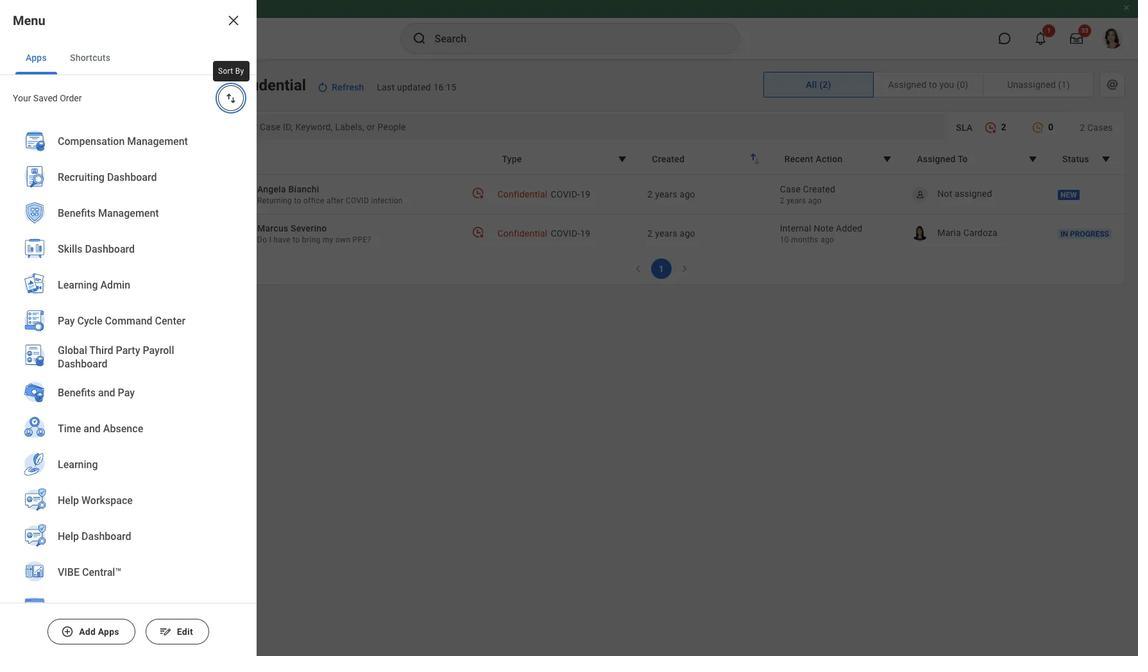 Task type: locate. For each thing, give the bounding box(es) containing it.
2 caret down image from the left
[[1025, 151, 1041, 167]]

0 vertical spatial apps
[[26, 53, 47, 63]]

progress
[[1070, 230, 1109, 239]]

0 vertical spatial help
[[58, 495, 79, 507]]

my
[[323, 235, 333, 244]]

2 19 from the top
[[580, 228, 590, 239]]

2 years ago up 1 button
[[648, 228, 695, 239]]

sort down image
[[749, 153, 765, 169]]

1 learning from the top
[[58, 279, 98, 291]]

contact card matrix manager image
[[13, 177, 28, 192], [13, 213, 28, 228], [13, 249, 28, 264]]

2 contact card matrix manager image from the top
[[13, 213, 28, 228]]

hr confidential
[[198, 76, 306, 94]]

1 vertical spatial created
[[803, 184, 835, 194]]

time left off
[[46, 250, 70, 262]]

sort by
[[218, 67, 244, 76]]

time down the benefits and pay
[[58, 423, 81, 435]]

maria
[[937, 228, 961, 238]]

confidential right time to resolve - overdue image
[[497, 228, 547, 239]]

benefits
[[58, 207, 96, 220], [58, 387, 96, 399]]

hr general link
[[0, 167, 185, 203]]

2 vertical spatial contact card matrix manager image
[[13, 249, 28, 264]]

1 vertical spatial learning
[[58, 459, 98, 471]]

0 horizontal spatial created
[[652, 154, 685, 164]]

type button
[[494, 147, 639, 171]]

list containing all cases
[[0, 59, 185, 346]]

1 vertical spatial benefits
[[58, 387, 96, 399]]

1 covid- from the top
[[551, 189, 580, 200]]

contact card matrix manager image for time off & leave
[[13, 249, 28, 264]]

0 vertical spatial hr
[[198, 76, 218, 94]]

i
[[269, 235, 272, 244]]

1 caret down image from the left
[[880, 151, 895, 167]]

1 vertical spatial contact card matrix manager image
[[13, 213, 28, 228]]

0 vertical spatial 2 years ago
[[648, 189, 695, 200]]

help dashboard link
[[15, 519, 241, 556]]

help for help workspace
[[58, 495, 79, 507]]

management for benefits management
[[98, 207, 159, 220]]

1 2 years ago from the top
[[648, 189, 695, 200]]

0 horizontal spatial tab list
[[0, 41, 257, 75]]

benefits down global on the bottom left of the page
[[58, 387, 96, 399]]

contact card matrix manager image for payroll (3)
[[13, 213, 28, 228]]

global navigation dialog
[[0, 0, 257, 656]]

gigs link
[[15, 591, 241, 628]]

19
[[580, 189, 590, 200], [580, 228, 590, 239]]

payroll right party
[[143, 344, 174, 356]]

2 vertical spatial hr
[[46, 178, 60, 191]]

benefits for benefits management
[[58, 207, 96, 220]]

0 horizontal spatial caret down image
[[615, 151, 630, 167]]

0 vertical spatial confidential covid-19
[[497, 189, 590, 200]]

1 vertical spatial cases
[[105, 286, 133, 298]]

time
[[46, 250, 70, 262], [58, 423, 81, 435]]

reset image
[[316, 81, 329, 94]]

created button
[[644, 147, 771, 171]]

0 vertical spatial and
[[98, 387, 115, 399]]

3 contact card matrix manager image from the top
[[13, 249, 28, 264]]

create case for employee
[[46, 585, 152, 595]]

contact card matrix manager image down contact card matrix manager icon
[[13, 177, 28, 192]]

recent action
[[784, 154, 843, 164]]

caret down image
[[615, 151, 630, 167], [1098, 151, 1114, 167]]

2 benefits from the top
[[58, 387, 96, 399]]

help workspace
[[58, 495, 133, 507]]

contact card matrix manager image inside time off & leave 'link'
[[13, 249, 28, 264]]

1 benefits from the top
[[58, 207, 96, 220]]

hr for hr confidential
[[198, 76, 218, 94]]

contact card matrix manager image up visible icon
[[13, 249, 28, 264]]

2 confidential covid-19 from the top
[[497, 228, 590, 239]]

1 contact card matrix manager image from the top
[[13, 177, 28, 192]]

0 vertical spatial covid-
[[551, 189, 580, 200]]

contact card matrix manager image left payroll (3)
[[13, 213, 28, 228]]

1 vertical spatial covid-
[[551, 228, 580, 239]]

1 vertical spatial management
[[98, 207, 159, 220]]

visible image
[[13, 285, 28, 300]]

learning link
[[15, 447, 241, 484]]

0 horizontal spatial apps
[[26, 53, 47, 63]]

ago up the 'chevron right small' icon
[[680, 228, 695, 239]]

management up 'recruiting dashboard' 'link'
[[127, 136, 188, 148]]

hr right contact card matrix manager icon
[[46, 142, 60, 155]]

global third party payroll dashboard
[[58, 344, 174, 370]]

apps up grid view image
[[26, 53, 47, 63]]

confidential
[[222, 76, 306, 94], [63, 142, 120, 155], [497, 189, 547, 200], [497, 228, 547, 239]]

1 vertical spatial hr
[[46, 142, 60, 155]]

caret down image for type
[[615, 151, 630, 167]]

2 covid- from the top
[[551, 228, 580, 239]]

1 horizontal spatial tab list
[[763, 72, 1125, 98]]

hr left general
[[46, 178, 60, 191]]

angela
[[257, 184, 286, 194]]

benefits and pay
[[58, 387, 135, 399]]

returning
[[257, 196, 292, 205]]

watched
[[63, 286, 103, 298]]

my watched cases (1)
[[46, 286, 149, 298]]

learning admin link
[[15, 268, 241, 305]]

caret down image inside assigned to button
[[1025, 151, 1041, 167]]

1 confidential covid-19 from the top
[[497, 189, 590, 200]]

1 vertical spatial 2 years ago
[[648, 228, 695, 239]]

new
[[1060, 191, 1077, 200]]

profile logan mcneil element
[[1094, 24, 1130, 53]]

1 button
[[651, 259, 672, 279]]

and for benefits
[[98, 387, 115, 399]]

1
[[659, 264, 664, 274]]

cases up third
[[90, 322, 118, 334]]

management down 'recruiting dashboard' 'link'
[[98, 207, 159, 220]]

payroll
[[46, 214, 78, 226], [143, 344, 174, 356]]

benefits down general
[[58, 207, 96, 220]]

cases for archived cases
[[90, 322, 118, 334]]

refresh button
[[311, 77, 372, 98]]

dashboard for help
[[81, 531, 131, 543]]

1 caret down image from the left
[[615, 151, 630, 167]]

after
[[326, 196, 344, 205]]

1 vertical spatial time
[[58, 423, 81, 435]]

dashboard inside 'link'
[[107, 171, 157, 184]]

tab panel
[[198, 111, 1125, 285]]

ppe?
[[353, 235, 371, 244]]

0 vertical spatial 19
[[580, 189, 590, 200]]

years down created button at the top
[[655, 189, 677, 200]]

1 vertical spatial and
[[84, 423, 101, 435]]

ago down note
[[821, 235, 834, 244]]

1 vertical spatial payroll
[[143, 344, 174, 356]]

benefits for benefits and pay
[[58, 387, 96, 399]]

management
[[127, 136, 188, 148], [98, 207, 159, 220]]

years for internal
[[655, 228, 677, 239]]

help up vibe
[[58, 531, 79, 543]]

0 horizontal spatial caret down image
[[880, 151, 895, 167]]

1 vertical spatial 19
[[580, 228, 590, 239]]

0 vertical spatial cases
[[61, 71, 89, 83]]

contact card matrix manager image inside payroll (3) link
[[13, 213, 28, 228]]

office
[[303, 196, 324, 205]]

confidential up recruiting
[[63, 142, 120, 155]]

your saved order
[[13, 93, 82, 103]]

covid- for case created
[[551, 189, 580, 200]]

to inside marcus severino do i have to bring my own ppe?
[[293, 235, 300, 244]]

years down case
[[787, 196, 806, 205]]

at tag mention image
[[1105, 77, 1120, 92]]

close environment banner image
[[1123, 4, 1130, 12]]

2 inside button
[[1001, 122, 1006, 132]]

list containing compensation management
[[0, 0, 257, 637]]

tab list
[[0, 41, 257, 75], [763, 72, 1125, 98]]

years up 1 button
[[655, 228, 677, 239]]

caret down image
[[880, 151, 895, 167], [1025, 151, 1041, 167]]

list
[[0, 0, 257, 637], [0, 59, 185, 346]]

and left absence
[[84, 423, 101, 435]]

pay up absence
[[118, 387, 135, 399]]

1 list from the top
[[0, 0, 257, 637]]

and for time
[[84, 423, 101, 435]]

vibe central™ link
[[15, 555, 241, 592]]

1 vertical spatial confidential covid-19
[[497, 228, 590, 239]]

sort image
[[225, 92, 237, 105]]

created inside the case created 2 years ago
[[803, 184, 835, 194]]

search image
[[412, 31, 427, 46]]

off
[[73, 250, 87, 262]]

compensation management link
[[15, 124, 241, 161]]

2 years ago for internal
[[648, 228, 695, 239]]

to right have
[[293, 235, 300, 244]]

pay left the "cycle"
[[58, 315, 75, 327]]

management for compensation management
[[127, 136, 188, 148]]

banner
[[0, 0, 1138, 59]]

all cases link
[[0, 59, 185, 95]]

plus circle image
[[61, 625, 74, 638]]

2 time to resolve - overdue element from the top
[[472, 225, 485, 238]]

1 time to resolve - overdue element from the top
[[472, 186, 485, 199]]

2 2 years ago from the top
[[648, 228, 695, 239]]

caret down image down clock exclamation icon
[[1025, 151, 1041, 167]]

0 vertical spatial benefits
[[58, 207, 96, 220]]

2 caret down image from the left
[[1098, 151, 1114, 167]]

by
[[235, 67, 244, 76]]

1 vertical spatial apps
[[98, 627, 119, 637]]

caret down image down filter by case id, keyword, labels, or people text field
[[615, 151, 630, 167]]

x image
[[226, 13, 241, 28]]

cases left (1)
[[105, 286, 133, 298]]

1 horizontal spatial caret down image
[[1025, 151, 1041, 167]]

0 horizontal spatial pay
[[58, 315, 75, 327]]

time inside global navigation dialog
[[58, 423, 81, 435]]

0 vertical spatial payroll
[[46, 214, 78, 226]]

2 list from the top
[[0, 59, 185, 346]]

contact card matrix manager image inside hr general link
[[13, 177, 28, 192]]

2 years ago down created button at the top
[[648, 189, 695, 200]]

2 learning from the top
[[58, 459, 98, 471]]

help dashboard
[[58, 531, 131, 543]]

type
[[502, 154, 522, 164]]

and up time and absence
[[98, 387, 115, 399]]

1 help from the top
[[58, 495, 79, 507]]

marcus
[[257, 223, 288, 234]]

caret down image left 'assigned'
[[880, 151, 895, 167]]

grid view image
[[13, 69, 28, 85]]

caret down image inside 'status' 'button'
[[1098, 151, 1114, 167]]

0 vertical spatial created
[[652, 154, 685, 164]]

cases
[[61, 71, 89, 83], [105, 286, 133, 298], [90, 322, 118, 334]]

leave
[[99, 250, 127, 262]]

1 vertical spatial time to resolve - overdue element
[[472, 225, 485, 238]]

infection
[[371, 196, 403, 205]]

time inside 'link'
[[46, 250, 70, 262]]

chevron right image
[[159, 623, 174, 638]]

status
[[1062, 154, 1089, 164]]

1 19 from the top
[[580, 189, 590, 200]]

1 vertical spatial help
[[58, 531, 79, 543]]

to
[[958, 154, 968, 164]]

2 help from the top
[[58, 531, 79, 543]]

command
[[105, 315, 152, 327]]

sla
[[956, 122, 973, 132]]

for
[[98, 585, 110, 595]]

third
[[89, 344, 113, 356]]

1 horizontal spatial created
[[803, 184, 835, 194]]

ago up note
[[808, 196, 822, 205]]

0 vertical spatial management
[[127, 136, 188, 148]]

my
[[46, 286, 60, 298]]

1 vertical spatial to
[[293, 235, 300, 244]]

my watched cases (1) link
[[0, 275, 185, 310]]

contact card matrix manager image
[[13, 141, 28, 157]]

1 vertical spatial pay
[[118, 387, 135, 399]]

caret down image for status
[[1098, 151, 1114, 167]]

0 vertical spatial pay
[[58, 315, 75, 327]]

1 horizontal spatial caret down image
[[1098, 151, 1114, 167]]

learning for learning
[[58, 459, 98, 471]]

text edit image
[[159, 625, 172, 638]]

all cases
[[46, 71, 89, 83]]

confidential down type
[[497, 189, 547, 200]]

0 vertical spatial to
[[294, 196, 301, 205]]

caret down image inside recent action button
[[880, 151, 895, 167]]

time to resolve - overdue element up time to resolve - overdue image
[[472, 186, 485, 199]]

time to resolve - overdue image
[[472, 186, 485, 199]]

1 horizontal spatial payroll
[[143, 344, 174, 356]]

hr for hr confidential (2)
[[46, 142, 60, 155]]

help left the workspace
[[58, 495, 79, 507]]

create case for employee link
[[13, 583, 172, 599]]

2
[[1001, 122, 1006, 132], [1080, 122, 1085, 132], [648, 189, 653, 200], [780, 196, 784, 205], [648, 228, 653, 239]]

clock x image
[[984, 121, 997, 134]]

severino
[[291, 223, 327, 234]]

to down the bianchi
[[294, 196, 301, 205]]

last updated 16:15
[[377, 82, 456, 92]]

time to resolve - overdue element down time to resolve - overdue icon
[[472, 225, 485, 238]]

compensation
[[58, 136, 125, 148]]

tab list containing apps
[[0, 41, 257, 75]]

help workspace link
[[15, 483, 241, 520]]

status button
[[1054, 147, 1122, 171]]

bianchi
[[288, 184, 319, 194]]

updated
[[397, 82, 431, 92]]

1 horizontal spatial apps
[[98, 627, 119, 637]]

help
[[58, 495, 79, 507], [58, 531, 79, 543]]

0 vertical spatial time
[[46, 250, 70, 262]]

apps right add
[[98, 627, 119, 637]]

caret down image right status
[[1098, 151, 1114, 167]]

hr
[[198, 76, 218, 94], [46, 142, 60, 155], [46, 178, 60, 191]]

2 vertical spatial cases
[[90, 322, 118, 334]]

confidential covid-19
[[497, 189, 590, 200], [497, 228, 590, 239]]

pay
[[58, 315, 75, 327], [118, 387, 135, 399]]

0 vertical spatial contact card matrix manager image
[[13, 177, 28, 192]]

ago inside the case created 2 years ago
[[808, 196, 822, 205]]

create
[[46, 585, 74, 595]]

ago down created button at the top
[[680, 189, 695, 200]]

confidential down the by
[[222, 76, 306, 94]]

time to resolve - overdue image
[[472, 225, 485, 238]]

time and absence admin image
[[22, 92, 58, 125]]

0
[[1048, 122, 1053, 132]]

cases up order
[[61, 71, 89, 83]]

do i have to bring my own ppe? button
[[257, 235, 371, 245]]

time for time and absence
[[58, 423, 81, 435]]

payroll inside global third party payroll dashboard
[[143, 344, 174, 356]]

0 button
[[1025, 115, 1060, 140]]

payroll left the (3)
[[46, 214, 78, 226]]

0 vertical spatial learning
[[58, 279, 98, 291]]

edit
[[177, 627, 193, 637]]

&
[[90, 250, 97, 262]]

hr down sort
[[198, 76, 218, 94]]

2 inside the case created 2 years ago
[[780, 196, 784, 205]]

time to resolve - overdue element
[[472, 186, 485, 199], [472, 225, 485, 238]]

caret down image inside type button
[[615, 151, 630, 167]]

created inside button
[[652, 154, 685, 164]]

0 vertical spatial time to resolve - overdue element
[[472, 186, 485, 199]]



Task type: describe. For each thing, give the bounding box(es) containing it.
10
[[780, 235, 789, 244]]

2 cases
[[1080, 122, 1113, 132]]

covid- for internal note added
[[551, 228, 580, 239]]

add apps button
[[48, 619, 135, 645]]

inbox large image
[[1070, 32, 1083, 45]]

hr general
[[46, 178, 99, 191]]

benefits and pay link
[[15, 375, 241, 412]]

recent
[[784, 154, 813, 164]]

cardoza
[[963, 228, 998, 238]]

contact card matrix manager image for hr general
[[13, 177, 28, 192]]

pay cycle command center
[[58, 315, 185, 327]]

shortcuts button
[[60, 41, 121, 74]]

vibe
[[58, 567, 80, 579]]

payroll (3) link
[[0, 203, 185, 239]]

recent action button
[[776, 147, 903, 171]]

skills dashboard
[[58, 243, 135, 256]]

0 horizontal spatial payroll
[[46, 214, 78, 226]]

archived
[[46, 322, 87, 334]]

returning to office after covid infection button
[[257, 196, 403, 206]]

gigs
[[58, 603, 78, 615]]

center
[[155, 315, 185, 327]]

action
[[816, 154, 843, 164]]

employee
[[112, 585, 152, 595]]

skills dashboard link
[[15, 232, 241, 269]]

all
[[46, 71, 59, 83]]

bring
[[302, 235, 320, 244]]

vibe central™
[[58, 567, 122, 579]]

(2)
[[122, 142, 136, 155]]

time to resolve - overdue element for marcus severino
[[472, 225, 485, 238]]

time off & leave
[[46, 250, 127, 262]]

user image
[[915, 190, 925, 199]]

ext link image
[[13, 583, 28, 599]]

confidential covid-19 for angela bianchi
[[497, 189, 590, 200]]

saved
[[33, 93, 58, 103]]

marcus severino do i have to bring my own ppe?
[[257, 223, 371, 244]]

2 years ago for case
[[648, 189, 695, 200]]

time for time off & leave
[[46, 250, 70, 262]]

inbox image
[[13, 321, 28, 336]]

|
[[1018, 122, 1020, 132]]

19 for case created
[[580, 189, 590, 200]]

pay cycle command center link
[[15, 303, 241, 341]]

1 horizontal spatial pay
[[118, 387, 135, 399]]

sort up image
[[745, 149, 761, 165]]

19 for internal note added
[[580, 228, 590, 239]]

maria cardoza
[[937, 228, 998, 238]]

hr for hr general
[[46, 178, 60, 191]]

dashboard inside global third party payroll dashboard
[[58, 358, 107, 370]]

16:15
[[433, 82, 456, 92]]

learning for learning admin
[[58, 279, 98, 291]]

years inside the case created 2 years ago
[[787, 196, 806, 205]]

archived cases
[[46, 322, 118, 334]]

help for help dashboard
[[58, 531, 79, 543]]

ago inside "internal note added 10 months ago"
[[821, 235, 834, 244]]

central™
[[82, 567, 122, 579]]

cases
[[1087, 122, 1113, 132]]

time to resolve - overdue element for angela bianchi
[[472, 186, 485, 199]]

added
[[836, 223, 863, 234]]

case
[[780, 184, 801, 194]]

caret down image for assigned to
[[1025, 151, 1041, 167]]

add
[[79, 627, 96, 637]]

recruiting dashboard link
[[15, 160, 241, 197]]

workspace
[[81, 495, 133, 507]]

case created 2 years ago
[[780, 184, 835, 205]]

(1)
[[136, 286, 149, 298]]

time off & leave link
[[0, 239, 185, 275]]

add apps
[[79, 627, 119, 637]]

party
[[116, 344, 140, 356]]

archived cases link
[[0, 310, 185, 346]]

cycle
[[77, 315, 102, 327]]

dashboard for skills
[[85, 243, 135, 256]]

recruiting
[[58, 171, 105, 184]]

global
[[58, 344, 87, 356]]

sort
[[218, 67, 233, 76]]

learning admin
[[58, 279, 130, 291]]

to inside 'angela bianchi returning to office after covid infection'
[[294, 196, 301, 205]]

notifications large image
[[1034, 32, 1047, 45]]

assigned to button
[[909, 147, 1049, 171]]

absence
[[103, 423, 143, 435]]

assigned to
[[917, 154, 968, 164]]

in progress
[[1060, 230, 1109, 239]]

own
[[335, 235, 350, 244]]

edit button
[[146, 619, 209, 645]]

time and absence
[[58, 423, 143, 435]]

general
[[63, 178, 99, 191]]

covid
[[346, 196, 369, 205]]

dashboard for recruiting
[[107, 171, 157, 184]]

years for case
[[655, 189, 677, 200]]

not
[[937, 188, 952, 199]]

angela bianchi returning to office after covid infection
[[257, 184, 403, 205]]

not assigned
[[937, 188, 992, 199]]

payroll (3)
[[46, 214, 94, 226]]

benefits management link
[[15, 196, 241, 233]]

apps button
[[15, 41, 57, 74]]

chevron left small image
[[632, 262, 645, 275]]

case
[[76, 585, 96, 595]]

assigned
[[917, 154, 956, 164]]

cases for all cases
[[61, 71, 89, 83]]

hr confidential (2)
[[46, 142, 136, 155]]

tab panel containing 2
[[198, 111, 1125, 285]]

clock exclamation image
[[1032, 121, 1044, 134]]

confidential covid-19 for marcus severino
[[497, 228, 590, 239]]

chevron right small image
[[678, 262, 691, 275]]

caret down image for recent action
[[880, 151, 895, 167]]

Filter by Case ID, Keyword, Labels, or People text field
[[225, 121, 925, 133]]

benefits management
[[58, 207, 159, 220]]

menu
[[13, 13, 45, 28]]



Task type: vqa. For each thing, say whether or not it's contained in the screenshot.
Gigs Your Company Needs Help With at the bottom left of the page
no



